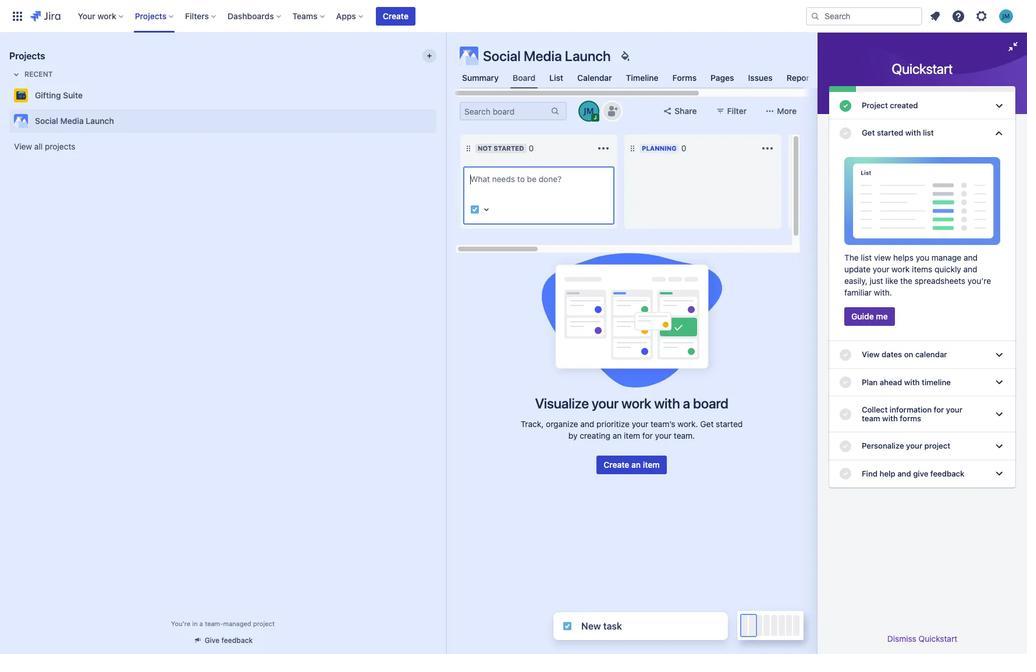 Task type: describe. For each thing, give the bounding box(es) containing it.
organize
[[546, 419, 578, 429]]

forms
[[900, 414, 921, 423]]

calendar
[[916, 350, 947, 359]]

calendar
[[577, 73, 612, 83]]

item inside track, organize and prioritize your team's work. get started by creating an item for your team.
[[624, 431, 640, 441]]

in
[[192, 620, 198, 627]]

your inside dropdown button
[[906, 441, 923, 451]]

add people image
[[605, 104, 619, 118]]

project created
[[862, 101, 918, 110]]

apps button
[[333, 7, 368, 25]]

checked image for get
[[839, 126, 853, 140]]

column actions menu image for 0
[[761, 141, 775, 155]]

create project image
[[425, 51, 434, 61]]

chevron image for collect information for your team with forms
[[992, 408, 1006, 421]]

manage
[[932, 253, 962, 263]]

give
[[205, 636, 220, 645]]

checked image
[[839, 376, 853, 390]]

and inside dropdown button
[[898, 469, 911, 478]]

board
[[513, 73, 536, 83]]

0 horizontal spatial social media launch
[[35, 116, 114, 126]]

find help and give feedback button
[[829, 460, 1016, 488]]

task
[[603, 621, 622, 632]]

share button
[[656, 102, 704, 120]]

prioritize
[[597, 419, 630, 429]]

1 vertical spatial quickstart
[[919, 634, 958, 644]]

work.
[[678, 419, 698, 429]]

track,
[[521, 419, 544, 429]]

team-
[[205, 620, 223, 627]]

1 vertical spatial launch
[[86, 116, 114, 126]]

collect
[[862, 405, 888, 414]]

create button
[[376, 7, 416, 25]]

new task button
[[554, 612, 728, 640]]

list link
[[547, 68, 566, 88]]

1 horizontal spatial social media launch
[[483, 48, 611, 64]]

and right the manage
[[964, 253, 978, 263]]

create for create an item
[[604, 460, 629, 470]]

quickly
[[935, 265, 961, 274]]

view all projects
[[14, 141, 75, 151]]

Search board text field
[[461, 103, 549, 119]]

filter button
[[709, 102, 754, 120]]

dismiss quickstart link
[[887, 634, 958, 644]]

dismiss
[[887, 634, 917, 644]]

with inside collect information for your team with forms
[[882, 414, 898, 423]]

checked image for personalize
[[839, 439, 853, 453]]

column actions menu image for started
[[597, 141, 611, 155]]

1 0 from the left
[[529, 143, 534, 153]]

get started with list
[[862, 128, 934, 137]]

list inside "get started with list" dropdown button
[[923, 128, 934, 137]]

timeline link
[[624, 68, 661, 88]]

create for create
[[383, 11, 409, 21]]

your
[[78, 11, 95, 21]]

team
[[862, 414, 880, 423]]

2 0 from the left
[[681, 143, 687, 153]]

primary element
[[7, 0, 806, 32]]

items
[[912, 265, 933, 274]]

you're
[[968, 276, 991, 286]]

personalize
[[862, 441, 904, 451]]

for inside collect information for your team with forms
[[934, 405, 944, 414]]

projects inside dropdown button
[[135, 11, 167, 21]]

share
[[675, 106, 697, 116]]

social media launch link
[[9, 109, 432, 133]]

help image
[[952, 9, 966, 23]]

get started with list button
[[829, 119, 1016, 147]]

the
[[845, 253, 859, 263]]

view dates on calendar button
[[829, 341, 1016, 369]]

personalize your project button
[[829, 433, 1016, 460]]

dates
[[882, 350, 902, 359]]

1 vertical spatial a
[[200, 620, 203, 627]]

jeremy miller image
[[580, 102, 598, 120]]

started for with
[[877, 128, 904, 137]]

helps
[[894, 253, 914, 263]]

started for 0
[[494, 144, 524, 152]]

your inside collect information for your team with forms
[[946, 405, 963, 414]]

on
[[904, 350, 914, 359]]

pages
[[711, 73, 734, 83]]

0 vertical spatial media
[[524, 48, 562, 64]]

plan ahead with timeline
[[862, 378, 951, 387]]

your inside the list view helps you manage and update your work items quickly and easily, just like the spreadsheets you're familiar with.
[[873, 265, 890, 274]]

you
[[916, 253, 930, 263]]

list
[[550, 73, 564, 83]]

task icon image
[[563, 622, 572, 631]]

work inside the list view helps you manage and update your work items quickly and easily, just like the spreadsheets you're familiar with.
[[892, 265, 910, 274]]

gifting
[[35, 90, 61, 100]]

ahead
[[880, 378, 902, 387]]

personalize your project
[[862, 441, 951, 451]]

project inside dropdown button
[[925, 441, 951, 451]]

1 vertical spatial social
[[35, 116, 58, 126]]

view for view dates on calendar
[[862, 350, 880, 359]]

your down team's
[[655, 431, 672, 441]]

1 vertical spatial project
[[253, 620, 275, 627]]

list inside the list view helps you manage and update your work items quickly and easily, just like the spreadsheets you're familiar with.
[[861, 253, 872, 263]]

view
[[874, 253, 891, 263]]

plan ahead with timeline button
[[829, 369, 1016, 396]]

projects
[[45, 141, 75, 151]]

and inside track, organize and prioritize your team's work. get started by creating an item for your team.
[[580, 419, 594, 429]]

collect information for your team with forms button
[[829, 396, 1016, 433]]

update
[[845, 265, 871, 274]]

spreadsheets
[[915, 276, 966, 286]]

banner containing your work
[[0, 0, 1027, 33]]

all
[[34, 141, 43, 151]]

guide me
[[852, 312, 888, 322]]

issues link
[[746, 68, 775, 88]]

create an item button
[[597, 456, 667, 474]]

set background color image
[[618, 49, 632, 63]]

help
[[880, 469, 896, 478]]

teams
[[293, 11, 318, 21]]

apps
[[336, 11, 356, 21]]

forms
[[673, 73, 697, 83]]

reports link
[[784, 68, 819, 88]]

settings image
[[975, 9, 989, 23]]

timeline
[[626, 73, 659, 83]]

add to starred image for gifting suite
[[433, 88, 447, 102]]

gifting suite link
[[9, 84, 432, 107]]



Task type: locate. For each thing, give the bounding box(es) containing it.
filters button
[[182, 7, 221, 25]]

your down "timeline"
[[946, 405, 963, 414]]

0 vertical spatial item
[[624, 431, 640, 441]]

0 vertical spatial an
[[613, 431, 622, 441]]

checked image inside view dates on calendar dropdown button
[[839, 348, 853, 362]]

0 vertical spatial for
[[934, 405, 944, 414]]

2 checked image from the top
[[839, 126, 853, 140]]

2 vertical spatial work
[[622, 395, 651, 412]]

planning 0
[[642, 143, 687, 153]]

checked image up checked icon
[[839, 348, 853, 362]]

1 add to starred image from the top
[[433, 88, 447, 102]]

0 horizontal spatial view
[[14, 141, 32, 151]]

sidebar navigation image
[[433, 47, 459, 70]]

an down prioritize
[[613, 431, 622, 441]]

chevron image
[[992, 99, 1006, 113], [992, 126, 1006, 140], [992, 376, 1006, 390], [992, 408, 1006, 421]]

media up list on the right top of page
[[524, 48, 562, 64]]

tab list containing board
[[453, 68, 819, 97]]

plan
[[862, 378, 878, 387]]

an down track, organize and prioritize your team's work. get started by creating an item for your team.
[[632, 460, 641, 470]]

notifications image
[[928, 9, 942, 23]]

1 vertical spatial for
[[643, 431, 653, 441]]

an inside button
[[632, 460, 641, 470]]

just
[[870, 276, 884, 286]]

0 horizontal spatial media
[[60, 116, 84, 126]]

get inside dropdown button
[[862, 128, 875, 137]]

with up team's
[[654, 395, 680, 412]]

0 horizontal spatial for
[[643, 431, 653, 441]]

chevron image inside collect information for your team with forms "dropdown button"
[[992, 408, 1006, 421]]

1 horizontal spatial project
[[925, 441, 951, 451]]

started inside not started 0
[[494, 144, 524, 152]]

and up you're
[[964, 265, 978, 274]]

view inside dropdown button
[[862, 350, 880, 359]]

1 horizontal spatial social
[[483, 48, 521, 64]]

column actions menu image
[[597, 141, 611, 155], [761, 141, 775, 155]]

checked image inside personalize your project dropdown button
[[839, 439, 853, 453]]

checked image left personalize
[[839, 439, 853, 453]]

0 vertical spatial social
[[483, 48, 521, 64]]

feedback inside dropdown button
[[931, 469, 965, 478]]

with.
[[874, 288, 892, 298]]

the
[[901, 276, 913, 286]]

1 horizontal spatial column actions menu image
[[761, 141, 775, 155]]

0 horizontal spatial list
[[861, 253, 872, 263]]

give feedback
[[205, 636, 253, 645]]

with right team
[[882, 414, 898, 423]]

What needs to be done? - Press the "Enter" key to submit or the "Escape" key to cancel. text field
[[470, 173, 608, 197]]

create
[[383, 11, 409, 21], [604, 460, 629, 470]]

banner
[[0, 0, 1027, 33]]

chevron image inside personalize your project dropdown button
[[992, 439, 1006, 453]]

social media launch down suite
[[35, 116, 114, 126]]

1 horizontal spatial 0
[[681, 143, 687, 153]]

get inside track, organize and prioritize your team's work. get started by creating an item for your team.
[[700, 419, 714, 429]]

create right apps dropdown button
[[383, 11, 409, 21]]

0 vertical spatial work
[[97, 11, 116, 21]]

a up work.
[[683, 395, 690, 412]]

checked image left team
[[839, 408, 853, 421]]

0 vertical spatial a
[[683, 395, 690, 412]]

teams button
[[289, 7, 329, 25]]

item down track, organize and prioritize your team's work. get started by creating an item for your team.
[[643, 460, 660, 470]]

list up the update
[[861, 253, 872, 263]]

1 horizontal spatial create
[[604, 460, 629, 470]]

4 checked image from the top
[[839, 408, 853, 421]]

1 vertical spatial media
[[60, 116, 84, 126]]

list down project created 'dropdown button'
[[923, 128, 934, 137]]

visualize
[[535, 395, 589, 412]]

chevron image for find help and give feedback
[[992, 467, 1006, 481]]

0 horizontal spatial get
[[700, 419, 714, 429]]

by
[[569, 431, 578, 441]]

project right managed
[[253, 620, 275, 627]]

1 checked image from the top
[[839, 99, 853, 113]]

chevron image for get started with list
[[992, 126, 1006, 140]]

add to starred image
[[433, 88, 447, 102], [433, 114, 447, 128]]

summary link
[[460, 68, 501, 88]]

create an item
[[604, 460, 660, 470]]

1 column actions menu image from the left
[[597, 141, 611, 155]]

0 right planning
[[681, 143, 687, 153]]

1 horizontal spatial feedback
[[931, 469, 965, 478]]

0 horizontal spatial a
[[200, 620, 203, 627]]

0 vertical spatial view
[[14, 141, 32, 151]]

create down creating on the right of page
[[604, 460, 629, 470]]

create inside primary element
[[383, 11, 409, 21]]

0 vertical spatial create
[[383, 11, 409, 21]]

you're in a team-managed project
[[171, 620, 275, 627]]

0 horizontal spatial an
[[613, 431, 622, 441]]

quickstart up project created 'dropdown button'
[[892, 61, 953, 77]]

view left all
[[14, 141, 32, 151]]

3 checked image from the top
[[839, 348, 853, 362]]

1 vertical spatial an
[[632, 460, 641, 470]]

0 horizontal spatial project
[[253, 620, 275, 627]]

chevron image inside "get started with list" dropdown button
[[992, 126, 1006, 140]]

work inside dropdown button
[[97, 11, 116, 21]]

created
[[890, 101, 918, 110]]

search image
[[811, 11, 820, 21]]

0 horizontal spatial work
[[97, 11, 116, 21]]

0 horizontal spatial 0
[[529, 143, 534, 153]]

2 chevron image from the top
[[992, 126, 1006, 140]]

project
[[862, 101, 888, 110]]

view
[[14, 141, 32, 151], [862, 350, 880, 359]]

3 chevron image from the top
[[992, 467, 1006, 481]]

add to starred image for social media launch
[[433, 114, 447, 128]]

4 chevron image from the top
[[992, 408, 1006, 421]]

project up find help and give feedback dropdown button
[[925, 441, 951, 451]]

not started 0
[[478, 143, 534, 153]]

chevron image
[[992, 348, 1006, 362], [992, 439, 1006, 453], [992, 467, 1006, 481]]

your down visualize your work with a board
[[632, 419, 649, 429]]

1 horizontal spatial media
[[524, 48, 562, 64]]

0 horizontal spatial started
[[494, 144, 524, 152]]

0 vertical spatial started
[[877, 128, 904, 137]]

work up track, organize and prioritize your team's work. get started by creating an item for your team.
[[622, 395, 651, 412]]

chevron image inside project created 'dropdown button'
[[992, 99, 1006, 113]]

projects button
[[131, 7, 178, 25]]

chevron image inside plan ahead with timeline dropdown button
[[992, 376, 1006, 390]]

an
[[613, 431, 622, 441], [632, 460, 641, 470]]

started
[[877, 128, 904, 137], [494, 144, 524, 152], [716, 419, 743, 429]]

1 horizontal spatial a
[[683, 395, 690, 412]]

view for view all projects
[[14, 141, 32, 151]]

chevron image for project created
[[992, 99, 1006, 113]]

started down board
[[716, 419, 743, 429]]

project
[[925, 441, 951, 451], [253, 620, 275, 627]]

find
[[862, 469, 878, 478]]

1 vertical spatial feedback
[[222, 636, 253, 645]]

2 add to starred image from the top
[[433, 114, 447, 128]]

1 vertical spatial work
[[892, 265, 910, 274]]

forms link
[[670, 68, 699, 88]]

1 horizontal spatial projects
[[135, 11, 167, 21]]

a right in
[[200, 620, 203, 627]]

0 vertical spatial chevron image
[[992, 348, 1006, 362]]

familiar
[[845, 288, 872, 298]]

0 horizontal spatial projects
[[9, 51, 45, 61]]

your work
[[78, 11, 116, 21]]

0 up what needs to be done? - press the "enter" key to submit or the "escape" key to cancel. text box
[[529, 143, 534, 153]]

3 chevron image from the top
[[992, 376, 1006, 390]]

item inside button
[[643, 460, 660, 470]]

1 horizontal spatial view
[[862, 350, 880, 359]]

pages link
[[708, 68, 737, 88]]

work down helps
[[892, 265, 910, 274]]

and up creating on the right of page
[[580, 419, 594, 429]]

planning
[[642, 144, 677, 152]]

media
[[524, 48, 562, 64], [60, 116, 84, 126]]

view all projects link
[[9, 136, 437, 157]]

Search field
[[806, 7, 923, 25]]

checked image
[[839, 99, 853, 113], [839, 126, 853, 140], [839, 348, 853, 362], [839, 408, 853, 421], [839, 439, 853, 453], [839, 467, 853, 481]]

me
[[876, 312, 888, 322]]

1 vertical spatial list
[[861, 253, 872, 263]]

view dates on calendar
[[862, 350, 947, 359]]

2 chevron image from the top
[[992, 439, 1006, 453]]

your profile and settings image
[[999, 9, 1013, 23]]

checked image for find
[[839, 467, 853, 481]]

1 vertical spatial view
[[862, 350, 880, 359]]

0 vertical spatial list
[[923, 128, 934, 137]]

more
[[777, 106, 797, 116]]

5 checked image from the top
[[839, 439, 853, 453]]

checked image for collect
[[839, 408, 853, 421]]

1 horizontal spatial list
[[923, 128, 934, 137]]

column actions menu image down "more" button
[[761, 141, 775, 155]]

managed
[[223, 620, 251, 627]]

chevron image for plan ahead with timeline
[[992, 376, 1006, 390]]

the list view helps you manage and update your work items quickly and easily, just like the spreadsheets you're familiar with.
[[845, 253, 991, 298]]

collapse recent projects image
[[9, 68, 23, 81]]

board
[[693, 395, 729, 412]]

progress bar
[[829, 86, 1016, 92]]

0 vertical spatial launch
[[565, 48, 611, 64]]

for down "timeline"
[[934, 405, 944, 414]]

0 vertical spatial add to starred image
[[433, 88, 447, 102]]

0 horizontal spatial feedback
[[222, 636, 253, 645]]

visualize your work with a board
[[535, 395, 729, 412]]

started inside dropdown button
[[877, 128, 904, 137]]

checked image for view
[[839, 348, 853, 362]]

0 vertical spatial quickstart
[[892, 61, 953, 77]]

feedback right give
[[931, 469, 965, 478]]

1 vertical spatial chevron image
[[992, 439, 1006, 453]]

more button
[[759, 102, 804, 120]]

track, organize and prioritize your team's work. get started by creating an item for your team.
[[521, 419, 743, 441]]

1 horizontal spatial for
[[934, 405, 944, 414]]

0 vertical spatial get
[[862, 128, 875, 137]]

your up prioritize
[[592, 395, 619, 412]]

like
[[886, 276, 898, 286]]

1 vertical spatial projects
[[9, 51, 45, 61]]

your down view
[[873, 265, 890, 274]]

collect information for your team with forms
[[862, 405, 963, 423]]

1 chevron image from the top
[[992, 348, 1006, 362]]

media down suite
[[60, 116, 84, 126]]

0 horizontal spatial column actions menu image
[[597, 141, 611, 155]]

feedback inside button
[[222, 636, 253, 645]]

get down project
[[862, 128, 875, 137]]

give feedback button
[[186, 631, 260, 650]]

checked image inside find help and give feedback dropdown button
[[839, 467, 853, 481]]

social media launch up list on the right top of page
[[483, 48, 611, 64]]

projects left the 'filters'
[[135, 11, 167, 21]]

recent
[[24, 70, 53, 79]]

2 horizontal spatial work
[[892, 265, 910, 274]]

find help and give feedback
[[862, 469, 965, 478]]

item down prioritize
[[624, 431, 640, 441]]

for inside track, organize and prioritize your team's work. get started by creating an item for your team.
[[643, 431, 653, 441]]

1 vertical spatial item
[[643, 460, 660, 470]]

social media launch
[[483, 48, 611, 64], [35, 116, 114, 126]]

and left give
[[898, 469, 911, 478]]

reports
[[787, 73, 817, 83]]

filters
[[185, 11, 209, 21]]

1 horizontal spatial item
[[643, 460, 660, 470]]

feedback down managed
[[222, 636, 253, 645]]

dashboards button
[[224, 7, 286, 25]]

2 vertical spatial chevron image
[[992, 467, 1006, 481]]

an inside track, organize and prioritize your team's work. get started by creating an item for your team.
[[613, 431, 622, 441]]

1 horizontal spatial an
[[632, 460, 641, 470]]

0 horizontal spatial launch
[[86, 116, 114, 126]]

timeline
[[922, 378, 951, 387]]

started down "project created"
[[877, 128, 904, 137]]

new task
[[581, 621, 622, 632]]

give
[[913, 469, 929, 478]]

1 chevron image from the top
[[992, 99, 1006, 113]]

with
[[906, 128, 921, 137], [904, 378, 920, 387], [654, 395, 680, 412], [882, 414, 898, 423]]

easily,
[[845, 276, 868, 286]]

1 horizontal spatial work
[[622, 395, 651, 412]]

for down team's
[[643, 431, 653, 441]]

checked image left get started with list
[[839, 126, 853, 140]]

launch
[[565, 48, 611, 64], [86, 116, 114, 126]]

appswitcher icon image
[[10, 9, 24, 23]]

your work button
[[74, 7, 128, 25]]

quickstart right dismiss
[[919, 634, 958, 644]]

1 vertical spatial create
[[604, 460, 629, 470]]

1 vertical spatial social media launch
[[35, 116, 114, 126]]

0 vertical spatial feedback
[[931, 469, 965, 478]]

2 vertical spatial started
[[716, 419, 743, 429]]

social up summary
[[483, 48, 521, 64]]

a
[[683, 395, 690, 412], [200, 620, 203, 627]]

your
[[873, 265, 890, 274], [592, 395, 619, 412], [946, 405, 963, 414], [632, 419, 649, 429], [655, 431, 672, 441], [906, 441, 923, 451]]

work right your
[[97, 11, 116, 21]]

chevron image inside view dates on calendar dropdown button
[[992, 348, 1006, 362]]

checked image left project
[[839, 99, 853, 113]]

2 column actions menu image from the left
[[761, 141, 775, 155]]

work
[[97, 11, 116, 21], [892, 265, 910, 274], [622, 395, 651, 412]]

1 horizontal spatial launch
[[565, 48, 611, 64]]

jira image
[[30, 9, 60, 23], [30, 9, 60, 23]]

issues
[[748, 73, 773, 83]]

dashboards
[[228, 11, 274, 21]]

0 horizontal spatial create
[[383, 11, 409, 21]]

chevron image inside find help and give feedback dropdown button
[[992, 467, 1006, 481]]

started inside track, organize and prioritize your team's work. get started by creating an item for your team.
[[716, 419, 743, 429]]

1 horizontal spatial get
[[862, 128, 875, 137]]

0 vertical spatial projects
[[135, 11, 167, 21]]

task image
[[470, 205, 480, 214]]

new
[[581, 621, 601, 632]]

1 vertical spatial started
[[494, 144, 524, 152]]

checked image for project
[[839, 99, 853, 113]]

calendar link
[[575, 68, 614, 88]]

projects up recent
[[9, 51, 45, 61]]

with right ahead
[[904, 378, 920, 387]]

quickstart
[[892, 61, 953, 77], [919, 634, 958, 644]]

gifting suite
[[35, 90, 83, 100]]

tab list
[[453, 68, 819, 97]]

0 horizontal spatial social
[[35, 116, 58, 126]]

started right the "not"
[[494, 144, 524, 152]]

project created button
[[829, 92, 1016, 119]]

item
[[624, 431, 640, 441], [643, 460, 660, 470]]

team's
[[651, 419, 676, 429]]

you're
[[171, 620, 190, 627]]

chevron image for view dates on calendar
[[992, 348, 1006, 362]]

column actions menu image down add people icon
[[597, 141, 611, 155]]

dismiss quickstart
[[887, 634, 958, 644]]

view left dates
[[862, 350, 880, 359]]

0 vertical spatial social media launch
[[483, 48, 611, 64]]

checked image left find in the bottom of the page
[[839, 467, 853, 481]]

0 horizontal spatial item
[[624, 431, 640, 441]]

2 horizontal spatial started
[[877, 128, 904, 137]]

minimize image
[[1006, 40, 1020, 54]]

6 checked image from the top
[[839, 467, 853, 481]]

1 vertical spatial add to starred image
[[433, 114, 447, 128]]

not
[[478, 144, 492, 152]]

social down 'gifting'
[[35, 116, 58, 126]]

summary
[[462, 73, 499, 83]]

1 vertical spatial get
[[700, 419, 714, 429]]

1 horizontal spatial started
[[716, 419, 743, 429]]

chevron image for personalize your project
[[992, 439, 1006, 453]]

with down project created 'dropdown button'
[[906, 128, 921, 137]]

get right work.
[[700, 419, 714, 429]]

0 vertical spatial project
[[925, 441, 951, 451]]

your up "find help and give feedback"
[[906, 441, 923, 451]]



Task type: vqa. For each thing, say whether or not it's contained in the screenshot.
Tracking to the bottom
no



